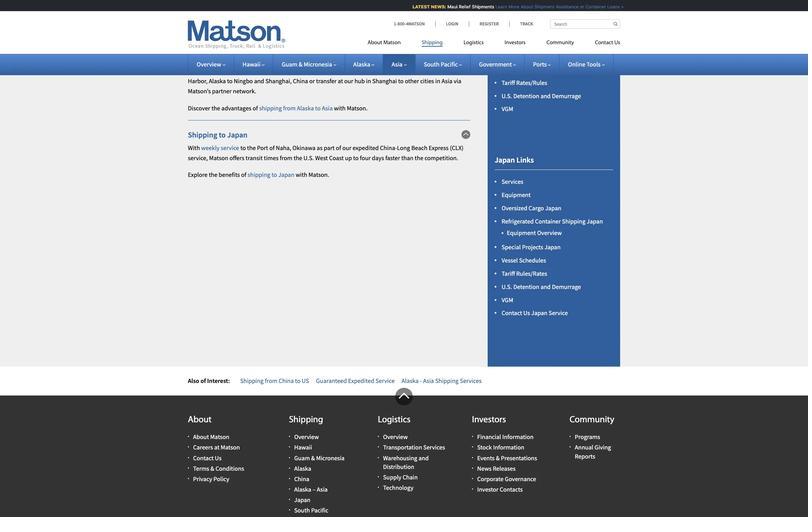 Task type: locate. For each thing, give the bounding box(es) containing it.
alaska - asia shipping services
[[402, 377, 482, 385]]

tariff down the interactive
[[502, 79, 515, 87]]

1 horizontal spatial hawaii
[[294, 444, 312, 452]]

hawaii up china link
[[294, 444, 312, 452]]

1 vertical spatial logistics
[[378, 416, 411, 426]]

1 vertical spatial or
[[309, 77, 315, 85]]

1 vertical spatial our
[[343, 144, 352, 152]]

0 vertical spatial guam
[[282, 60, 298, 68]]

0 vertical spatial at
[[338, 77, 343, 85]]

0 horizontal spatial alaska link
[[294, 465, 311, 473]]

search image
[[614, 22, 618, 26]]

u.s. down tariff rates/rules link on the top of page
[[502, 92, 512, 100]]

guam & micronesia link up transfer
[[282, 60, 336, 68]]

offers inside matson's alaska – asia express (aax) service offers the convenience of direct westbound service from dutch harbor, alaska to ningbo and shanghai, china or transfer at our hub in shanghai to other cities in asia via matson's partner network.
[[303, 67, 318, 75]]

2 demurrage from the top
[[552, 283, 581, 291]]

maui
[[444, 4, 454, 9]]

us inside the top menu navigation
[[615, 40, 621, 46]]

service
[[283, 67, 302, 75], [417, 67, 435, 75], [221, 144, 239, 152]]

online
[[568, 60, 586, 68]]

contact us japan service link
[[502, 310, 568, 318]]

1 horizontal spatial offers
[[303, 67, 318, 75]]

hawaii link up ningbo
[[243, 60, 265, 68]]

overview inside overview hawaii guam & micronesia alaska china alaska – asia japan south pacific
[[294, 434, 319, 442]]

investors inside investors link
[[505, 40, 526, 46]]

1 vertical spatial equipment overview
[[507, 229, 562, 237]]

– inside refrigerated container shipping alaska – asia
[[605, 3, 608, 11]]

vgm link up contact us japan service
[[502, 296, 514, 304]]

of right port
[[270, 144, 275, 152]]

0 horizontal spatial hawaii link
[[243, 60, 265, 68]]

1 detention from the top
[[514, 92, 540, 100]]

china
[[274, 27, 289, 35], [293, 77, 308, 85], [279, 377, 294, 385], [294, 476, 310, 484]]

alaska up hub
[[354, 60, 371, 68]]

reports
[[575, 453, 596, 461]]

guam right (aax)
[[282, 60, 298, 68]]

about
[[219, 27, 235, 35]]

1 in from the left
[[366, 77, 371, 85]]

south inside overview hawaii guam & micronesia alaska china alaska – asia japan south pacific
[[294, 507, 310, 515]]

our down convenience on the top of page
[[344, 77, 353, 85]]

vessel schedules link
[[502, 257, 546, 265]]

the up transfer
[[319, 67, 328, 75]]

learn left more
[[188, 27, 203, 35]]

micronesia
[[304, 60, 332, 68], [316, 455, 345, 463]]

information
[[503, 434, 534, 442], [493, 444, 525, 452]]

1 demurrage from the top
[[552, 92, 581, 100]]

0 vertical spatial vgm link
[[502, 105, 514, 113]]

equipment overview link
[[507, 25, 562, 33], [507, 229, 562, 237]]

1-
[[394, 21, 398, 27]]

container for alaska
[[535, 3, 561, 11]]

0 vertical spatial about matson link
[[368, 37, 411, 51]]

0 vertical spatial equipment link
[[502, 39, 531, 47]]

1 horizontal spatial south pacific link
[[424, 60, 462, 68]]

our inside 'to the port of naha, okinawa as part of our expedited china-long beach express (clx) service, matson offers transit times from the u.s. west coast up to four days faster than the competition.'
[[343, 144, 352, 152]]

about for about
[[188, 416, 212, 426]]

1 vertical spatial tariff
[[502, 270, 515, 278]]

services inside overview transportation services warehousing and distribution supply chain technology
[[424, 444, 445, 452]]

express inside 'to the port of naha, okinawa as part of our expedited china-long beach express (clx) service, matson offers transit times from the u.s. west coast up to four days faster than the competition.'
[[429, 144, 449, 152]]

of right part
[[336, 144, 341, 152]]

1 vertical spatial guam
[[294, 455, 310, 463]]

to up the shanghai,
[[259, 53, 266, 63]]

1 tariff from the top
[[502, 79, 515, 87]]

shipping inside the top menu navigation
[[422, 40, 443, 46]]

pacific down alaska – asia link
[[311, 507, 328, 515]]

the right explore
[[209, 171, 218, 179]]

1 horizontal spatial in
[[436, 77, 441, 85]]

– inside overview hawaii guam & micronesia alaska china alaska – asia japan south pacific
[[313, 486, 316, 494]]

transportation
[[383, 444, 422, 452]]

our up up
[[343, 144, 352, 152]]

0 vertical spatial u.s. detention and demurrage
[[502, 92, 581, 100]]

matson.
[[347, 104, 368, 112], [309, 171, 329, 179]]

in right hub
[[366, 77, 371, 85]]

1 equipment overview from the top
[[507, 25, 562, 33]]

0 vertical spatial information
[[503, 434, 534, 442]]

offers up transfer
[[303, 67, 318, 75]]

explore the benefits of shipping to japan with matson.
[[188, 171, 329, 179]]

1 vertical spatial learn
[[188, 27, 203, 35]]

2 equipment overview link from the top
[[507, 229, 562, 237]]

logistics up "transportation"
[[378, 416, 411, 426]]

warehousing
[[383, 455, 418, 463]]

0 horizontal spatial in
[[366, 77, 371, 85]]

1 horizontal spatial or
[[577, 4, 581, 9]]

u.s
[[307, 27, 316, 35]]

2 u.s. detention and demurrage from the top
[[502, 283, 581, 291]]

to up weekly service link
[[219, 130, 226, 140]]

services inside japan links section
[[502, 178, 524, 186]]

0 vertical spatial equipment overview
[[507, 25, 562, 33]]

u.s.
[[502, 92, 512, 100], [304, 154, 314, 162], [502, 283, 512, 291]]

1 vertical spatial vgm
[[502, 296, 514, 304]]

1 u.s. detention and demurrage link from the top
[[502, 92, 581, 100]]

1 vertical spatial vessel
[[502, 257, 518, 265]]

1 u.s. detention and demurrage from the top
[[502, 92, 581, 100]]

discover
[[188, 104, 210, 112]]

shipping down the shanghai,
[[259, 104, 282, 112]]

events
[[478, 455, 495, 463]]

1 vertical spatial pacific
[[311, 507, 328, 515]]

1 vertical spatial at
[[214, 444, 220, 452]]

0 horizontal spatial offers
[[230, 154, 245, 162]]

1 vertical spatial contact us link
[[193, 455, 222, 463]]

& up privacy policy link
[[211, 465, 214, 473]]

0 horizontal spatial at
[[214, 444, 220, 452]]

up
[[345, 154, 352, 162]]

1 horizontal spatial logistics
[[464, 40, 484, 46]]

detention for 2nd u.s. detention and demurrage link from the top
[[514, 283, 540, 291]]

1 horizontal spatial with
[[334, 104, 346, 112]]

equipment up investors link
[[507, 25, 536, 33]]

container
[[535, 3, 561, 11], [582, 4, 603, 9], [535, 218, 561, 226]]

0 horizontal spatial backtop image
[[396, 389, 413, 406]]

equipment overview link down shipment
[[507, 25, 562, 33]]

1 vertical spatial u.s. detention and demurrage link
[[502, 283, 581, 291]]

>
[[618, 4, 621, 9]]

with down okinawa
[[296, 171, 307, 179]]

0 horizontal spatial services
[[424, 444, 445, 452]]

1 horizontal spatial vessel
[[531, 66, 547, 74]]

at right careers
[[214, 444, 220, 452]]

1 vertical spatial demurrage
[[552, 283, 581, 291]]

to
[[290, 27, 296, 35], [259, 53, 266, 63], [227, 77, 233, 85], [398, 77, 404, 85], [315, 104, 321, 112], [219, 130, 226, 140], [241, 144, 246, 152], [353, 154, 359, 162], [272, 171, 277, 179], [295, 377, 301, 385]]

express inside matson's alaska – asia express (aax) service offers the convenience of direct westbound service from dutch harbor, alaska to ningbo and shanghai, china or transfer at our hub in shanghai to other cities in asia via matson's partner network.
[[247, 67, 267, 75]]

releases
[[493, 465, 516, 473]]

alaska up ningbo
[[236, 53, 258, 63]]

contact us
[[595, 40, 621, 46]]

guam up china link
[[294, 455, 310, 463]]

refrigerated for refrigerated container shipping japan
[[502, 218, 534, 226]]

1 vgm link from the top
[[502, 105, 514, 113]]

contact us japan service
[[502, 310, 568, 318]]

detention down tariff rules/rates
[[514, 283, 540, 291]]

u.s. detention and demurrage down rates/rules
[[502, 92, 581, 100]]

the down okinawa
[[294, 154, 302, 162]]

0 vertical spatial guam & micronesia link
[[282, 60, 336, 68]]

other
[[405, 77, 419, 85]]

1 vertical spatial services
[[460, 377, 482, 385]]

and down the rules/rates
[[541, 283, 551, 291]]

contact us link down careers
[[193, 455, 222, 463]]

refrigerated down oversized
[[502, 218, 534, 226]]

1 vgm from the top
[[502, 105, 514, 113]]

0 vertical spatial with
[[334, 104, 346, 112]]

shipping right about
[[236, 27, 259, 35]]

0 vertical spatial equipment overview link
[[507, 25, 562, 33]]

pacific inside overview hawaii guam & micronesia alaska china alaska – asia japan south pacific
[[311, 507, 328, 515]]

0 horizontal spatial south pacific link
[[294, 507, 328, 515]]

contact us link up the tools
[[585, 37, 621, 51]]

1 vertical spatial u.s. detention and demurrage
[[502, 283, 581, 291]]

of right benefits
[[241, 171, 246, 179]]

2 tariff from the top
[[502, 270, 515, 278]]

offers inside 'to the port of naha, okinawa as part of our expedited china-long beach express (clx) service, matson offers transit times from the u.s. west coast up to four days faster than the competition.'
[[230, 154, 245, 162]]

1 vertical spatial guam & micronesia link
[[294, 455, 345, 463]]

2 equipment link from the top
[[502, 191, 531, 199]]

community up programs
[[570, 416, 615, 426]]

partner
[[212, 87, 232, 95]]

None search field
[[551, 20, 621, 29]]

1 vertical spatial alaska link
[[294, 465, 311, 473]]

about matson link
[[368, 37, 411, 51], [193, 434, 229, 442]]

and inside matson's alaska – asia express (aax) service offers the convenience of direct westbound service from dutch harbor, alaska to ningbo and shanghai, china or transfer at our hub in shanghai to other cities in asia via matson's partner network.
[[254, 77, 264, 85]]

ports
[[533, 60, 547, 68]]

with down matson's alaska – asia express (aax) service offers the convenience of direct westbound service from dutch harbor, alaska to ningbo and shanghai, china or transfer at our hub in shanghai to other cities in asia via matson's partner network.
[[334, 104, 346, 112]]

shipping
[[562, 3, 586, 11], [422, 40, 443, 46], [188, 53, 217, 63], [188, 130, 217, 140], [562, 218, 586, 226], [240, 377, 264, 385], [435, 377, 459, 385], [289, 416, 323, 426]]

equipment overview
[[507, 25, 562, 33], [507, 229, 562, 237]]

1 vertical spatial community
[[570, 416, 615, 426]]

0 vertical spatial offers
[[303, 67, 318, 75]]

vgm link down tariff rates/rules
[[502, 105, 514, 113]]

weekly service link
[[201, 144, 239, 152]]

information up events & presentations link
[[493, 444, 525, 452]]

vgm
[[502, 105, 514, 113], [502, 296, 514, 304]]

community inside the top menu navigation
[[547, 40, 574, 46]]

our
[[344, 77, 353, 85], [343, 144, 352, 152]]

matson up 'careers at matson' link
[[210, 434, 229, 442]]

equipment link down the track link
[[502, 39, 531, 47]]

contact us alaska – asia service
[[502, 52, 585, 60]]

information up stock information link
[[503, 434, 534, 442]]

0 vertical spatial u.s.
[[502, 92, 512, 100]]

(aax)
[[268, 67, 282, 75]]

matson down weekly service link
[[209, 154, 228, 162]]

0 horizontal spatial matson.
[[309, 171, 329, 179]]

service up cities
[[417, 67, 435, 75]]

container inside refrigerated container shipping alaska – asia
[[535, 3, 561, 11]]

1 horizontal spatial pacific
[[441, 60, 458, 68]]

1 horizontal spatial hawaii link
[[294, 444, 312, 452]]

2 horizontal spatial service
[[417, 67, 435, 75]]

explore
[[188, 171, 208, 179]]

top menu navigation
[[368, 37, 621, 51]]

about inside the top menu navigation
[[368, 40, 382, 46]]

contact inside the top menu navigation
[[595, 40, 614, 46]]

china inside overview hawaii guam & micronesia alaska china alaska – asia japan south pacific
[[294, 476, 310, 484]]

0 vertical spatial alaska link
[[354, 60, 375, 68]]

us
[[615, 40, 621, 46], [524, 52, 530, 60], [524, 310, 530, 318], [215, 455, 222, 463]]

2 vertical spatial u.s.
[[502, 283, 512, 291]]

or inside matson's alaska – asia express (aax) service offers the convenience of direct westbound service from dutch harbor, alaska to ningbo and shanghai, china or transfer at our hub in shanghai to other cities in asia via matson's partner network.
[[309, 77, 315, 85]]

footer containing about
[[0, 389, 809, 518]]

detention
[[514, 92, 540, 100], [514, 283, 540, 291]]

of left direct
[[363, 67, 368, 75]]

0 vertical spatial tariff
[[502, 79, 515, 87]]

& up alaska – asia link
[[311, 455, 315, 463]]

port
[[257, 144, 268, 152]]

2 vgm from the top
[[502, 296, 514, 304]]

advantages
[[222, 104, 252, 112]]

at inside about matson careers at matson contact us terms & conditions privacy policy
[[214, 444, 220, 452]]

interest:
[[207, 377, 230, 385]]

1 vertical spatial offers
[[230, 154, 245, 162]]

shipping
[[236, 27, 259, 35], [259, 104, 282, 112], [248, 171, 270, 179]]

refrigerated container shipping japan link
[[502, 218, 603, 226]]

investors up financial
[[472, 416, 506, 426]]

alaska up search 'search box'
[[587, 3, 604, 11]]

matson's
[[188, 67, 211, 75], [188, 87, 211, 95]]

shipping to japan
[[188, 130, 248, 140]]

learn
[[492, 4, 504, 9], [188, 27, 203, 35]]

online tools link
[[568, 60, 605, 68]]

equipment overview down shipment
[[507, 25, 562, 33]]

u.s. detention and demurrage down the rules/rates
[[502, 283, 581, 291]]

loans
[[604, 4, 616, 9]]

0 vertical spatial learn
[[492, 4, 504, 9]]

japan links section
[[479, 0, 629, 367]]

detention for first u.s. detention and demurrage link from the top of the japan links section
[[514, 92, 540, 100]]

matson's down harbor, on the top of page
[[188, 87, 211, 95]]

1 vertical spatial hawaii link
[[294, 444, 312, 452]]

equipment overview link up the projects
[[507, 229, 562, 237]]

overview link for shipping
[[294, 434, 319, 442]]

south pacific link up via
[[424, 60, 462, 68]]

vessel down contact us alaska – asia service link
[[531, 66, 547, 74]]

matson down the 1-
[[384, 40, 401, 46]]

at down convenience on the top of page
[[338, 77, 343, 85]]

0 vertical spatial hawaii link
[[243, 60, 265, 68]]

to down westbound
[[398, 77, 404, 85]]

us
[[302, 377, 309, 385]]

& inside the financial information stock information events & presentations news releases corporate governance investor contacts
[[496, 455, 500, 463]]

us for contact us alaska – asia service
[[524, 52, 530, 60]]

of right also at left bottom
[[201, 377, 206, 385]]

service up the shanghai,
[[283, 67, 302, 75]]

alaska link up china link
[[294, 465, 311, 473]]

–
[[605, 3, 608, 11], [550, 52, 553, 60], [230, 67, 233, 75], [313, 486, 316, 494]]

shipping down transit in the top of the page
[[248, 171, 270, 179]]

1 vertical spatial u.s.
[[304, 154, 314, 162]]

with
[[188, 144, 200, 152]]

shipping inside refrigerated container shipping alaska – asia
[[562, 3, 586, 11]]

beach
[[412, 144, 428, 152]]

equipment link
[[502, 39, 531, 47], [502, 191, 531, 199]]

0 vertical spatial u.s. detention and demurrage link
[[502, 92, 581, 100]]

japan
[[227, 130, 248, 140], [495, 155, 515, 165], [278, 171, 295, 179], [545, 204, 562, 212], [587, 218, 603, 226], [545, 244, 561, 252], [532, 310, 548, 318], [294, 497, 311, 505]]

annual
[[575, 444, 594, 452]]

alaska link up hub
[[354, 60, 375, 68]]

refrigerated up the track link
[[502, 3, 534, 11]]

guaranteed expedited service link
[[316, 377, 395, 385]]

equipment link up oversized
[[502, 191, 531, 199]]

1 vertical spatial refrigerated
[[502, 218, 534, 226]]

blue matson logo with ocean, shipping, truck, rail and logistics written beneath it. image
[[188, 21, 286, 49]]

benefits
[[219, 171, 240, 179]]

2 detention from the top
[[514, 283, 540, 291]]

equipment overview link for refrigerated container shipping japan
[[507, 229, 562, 237]]

4matson
[[406, 21, 425, 27]]

0 horizontal spatial south
[[294, 507, 310, 515]]

privacy policy link
[[193, 476, 229, 484]]

0 horizontal spatial pacific
[[311, 507, 328, 515]]

guam inside overview hawaii guam & micronesia alaska china alaska – asia japan south pacific
[[294, 455, 310, 463]]

2 equipment overview from the top
[[507, 229, 562, 237]]

0 horizontal spatial express
[[247, 67, 267, 75]]

programs link
[[575, 434, 600, 442]]

1 horizontal spatial at
[[338, 77, 343, 85]]

0 vertical spatial south pacific link
[[424, 60, 462, 68]]

2 vertical spatial shipping
[[248, 171, 270, 179]]

pacific left backtop icon
[[441, 60, 458, 68]]

service
[[566, 52, 585, 60], [549, 310, 568, 318], [376, 377, 395, 385]]

special projects japan link
[[502, 244, 561, 252]]

equipment overview link for refrigerated container shipping alaska – asia
[[507, 25, 562, 33]]

shanghai,
[[266, 77, 292, 85]]

china up alaska – asia link
[[294, 476, 310, 484]]

0 vertical spatial services
[[502, 178, 524, 186]]

1 vertical spatial equipment overview link
[[507, 229, 562, 237]]

corporate governance link
[[478, 476, 536, 484]]

community up contact us alaska – asia service
[[547, 40, 574, 46]]

footer
[[0, 389, 809, 518]]

equipment up special projects japan
[[507, 229, 536, 237]]

or right assistance
[[577, 4, 581, 9]]

to down transfer
[[315, 104, 321, 112]]

1 horizontal spatial alaska link
[[354, 60, 375, 68]]

refrigerated inside refrigerated container shipping alaska – asia
[[502, 3, 534, 11]]

about
[[517, 4, 530, 9], [368, 40, 382, 46], [188, 416, 212, 426], [193, 434, 209, 442]]

1 equipment link from the top
[[502, 39, 531, 47]]

about inside about matson careers at matson contact us terms & conditions privacy policy
[[193, 434, 209, 442]]

guam & micronesia link for hawaii link related to alaska link related to asia link
[[282, 60, 336, 68]]

hawaii
[[243, 60, 261, 68], [294, 444, 312, 452]]

terms & conditions link
[[193, 465, 244, 473]]

backtop image
[[462, 131, 471, 139], [396, 389, 413, 406]]

shipping from alaska to asia link
[[188, 53, 282, 63]]

0 vertical spatial contact us link
[[585, 37, 621, 51]]

2 horizontal spatial overview link
[[383, 434, 408, 442]]

1 vertical spatial hawaii
[[294, 444, 312, 452]]

0 vertical spatial micronesia
[[304, 60, 332, 68]]

about for about matson careers at matson contact us terms & conditions privacy policy
[[193, 434, 209, 442]]

contact
[[595, 40, 614, 46], [502, 52, 522, 60], [502, 310, 522, 318], [193, 455, 214, 463]]

offers left transit in the top of the page
[[230, 154, 245, 162]]

tariff rules/rates
[[502, 270, 548, 278]]

1 vertical spatial express
[[429, 144, 449, 152]]

refrigerated container shipping japan
[[502, 218, 603, 226]]

from
[[260, 27, 272, 35], [219, 53, 235, 63], [436, 67, 449, 75], [283, 104, 296, 112], [280, 154, 292, 162], [265, 377, 278, 385]]

about matson link down the 1-
[[368, 37, 411, 51]]

shipping from china to us
[[240, 377, 309, 385]]

logistics up backtop icon
[[464, 40, 484, 46]]

2 refrigerated from the top
[[502, 218, 534, 226]]

1 vertical spatial south
[[294, 507, 310, 515]]

express up ningbo
[[247, 67, 267, 75]]

services
[[502, 178, 524, 186], [460, 377, 482, 385], [424, 444, 445, 452]]

0 horizontal spatial service
[[221, 144, 239, 152]]

0 horizontal spatial contact us link
[[193, 455, 222, 463]]

equipment overview up the projects
[[507, 229, 562, 237]]

1 vertical spatial equipment link
[[502, 191, 531, 199]]

than
[[402, 154, 414, 162]]

0 vertical spatial express
[[247, 67, 267, 75]]

south down japan link
[[294, 507, 310, 515]]

express up competition.
[[429, 144, 449, 152]]

1 vertical spatial shipping
[[259, 104, 282, 112]]

1 equipment overview link from the top
[[507, 25, 562, 33]]

at inside matson's alaska – asia express (aax) service offers the convenience of direct westbound service from dutch harbor, alaska to ningbo and shanghai, china or transfer at our hub in shanghai to other cities in asia via matson's partner network.
[[338, 77, 343, 85]]

overview inside overview transportation services warehousing and distribution supply chain technology
[[383, 434, 408, 442]]

1 refrigerated from the top
[[502, 3, 534, 11]]

1 horizontal spatial services
[[460, 377, 482, 385]]

south pacific link
[[424, 60, 462, 68], [294, 507, 328, 515]]

alaska inside refrigerated container shipping alaska – asia
[[587, 3, 604, 11]]

vgm for 2nd vgm link from the bottom
[[502, 105, 514, 113]]

south pacific link down japan link
[[294, 507, 328, 515]]

rules/rates
[[517, 270, 548, 278]]

and right ningbo
[[254, 77, 264, 85]]

1 vertical spatial matson.
[[309, 171, 329, 179]]

alaska link for china link
[[294, 465, 311, 473]]

us for contact us
[[615, 40, 621, 46]]

0 vertical spatial south
[[424, 60, 440, 68]]

u.s. down okinawa
[[304, 154, 314, 162]]



Task type: vqa. For each thing, say whether or not it's contained in the screenshot.
the For
no



Task type: describe. For each thing, give the bounding box(es) containing it.
of right advantages
[[253, 104, 258, 112]]

careers at matson link
[[193, 444, 240, 452]]

also
[[188, 377, 199, 385]]

learn more about shipping from china to the u.s
[[188, 27, 316, 35]]

contact inside about matson careers at matson contact us terms & conditions privacy policy
[[193, 455, 214, 463]]

us inside about matson careers at matson contact us terms & conditions privacy policy
[[215, 455, 222, 463]]

financial information link
[[478, 434, 534, 442]]

direct
[[370, 67, 385, 75]]

china inside matson's alaska – asia express (aax) service offers the convenience of direct westbound service from dutch harbor, alaska to ningbo and shanghai, china or transfer at our hub in shanghai to other cities in asia via matson's partner network.
[[293, 77, 308, 85]]

privacy
[[193, 476, 212, 484]]

1 horizontal spatial learn
[[492, 4, 504, 9]]

of inside matson's alaska – asia express (aax) service offers the convenience of direct westbound service from dutch harbor, alaska to ningbo and shanghai, china or transfer at our hub in shanghai to other cities in asia via matson's partner network.
[[363, 67, 368, 75]]

the inside matson's alaska – asia express (aax) service offers the convenience of direct westbound service from dutch harbor, alaska to ningbo and shanghai, china or transfer at our hub in shanghai to other cities in asia via matson's partner network.
[[319, 67, 328, 75]]

about for about matson
[[368, 40, 382, 46]]

0 horizontal spatial overview link
[[197, 60, 226, 68]]

alaska down matson's alaska – asia express (aax) service offers the convenience of direct westbound service from dutch harbor, alaska to ningbo and shanghai, china or transfer at our hub in shanghai to other cities in asia via matson's partner network.
[[297, 104, 314, 112]]

1 horizontal spatial service
[[283, 67, 302, 75]]

shipping from alaska to asia
[[188, 53, 282, 63]]

news
[[478, 465, 492, 473]]

matson up conditions
[[221, 444, 240, 452]]

shipping link
[[411, 37, 453, 51]]

and down rates/rules
[[541, 92, 551, 100]]

times
[[264, 154, 279, 162]]

refrigerated container shipping alaska – asia
[[502, 3, 608, 21]]

tariff for tariff rates/rules
[[502, 79, 515, 87]]

equipment overview for refrigerated container shipping alaska – asia
[[507, 25, 562, 33]]

2 vertical spatial service
[[376, 377, 395, 385]]

– inside matson's alaska – asia express (aax) service offers the convenience of direct westbound service from dutch harbor, alaska to ningbo and shanghai, china or transfer at our hub in shanghai to other cities in asia via matson's partner network.
[[230, 67, 233, 75]]

policy
[[214, 476, 229, 484]]

2 vgm link from the top
[[502, 296, 514, 304]]

us for contact us japan service
[[524, 310, 530, 318]]

alaska down shipping from alaska to asia on the left top
[[212, 67, 229, 75]]

overview for overview
[[197, 60, 221, 68]]

the right discover
[[212, 104, 220, 112]]

0 vertical spatial vessel
[[531, 66, 547, 74]]

0 horizontal spatial learn
[[188, 27, 203, 35]]

china left us
[[279, 377, 294, 385]]

refrigerated for refrigerated container shipping alaska – asia
[[502, 3, 534, 11]]

and inside overview transportation services warehousing and distribution supply chain technology
[[419, 455, 429, 463]]

oversized cargo japan
[[502, 204, 562, 212]]

special projects japan
[[502, 244, 561, 252]]

tariff for tariff rules/rates
[[502, 270, 515, 278]]

overview link for logistics
[[383, 434, 408, 442]]

westbound
[[386, 67, 415, 75]]

guam & micronesia link for alaska link related to china link's hawaii link
[[294, 455, 345, 463]]

logistics link
[[453, 37, 494, 51]]

competition.
[[425, 154, 458, 162]]

1 vertical spatial with
[[296, 171, 307, 179]]

to left us
[[295, 377, 301, 385]]

0 vertical spatial pacific
[[441, 60, 458, 68]]

shipping for explore the benefits of
[[248, 171, 270, 179]]

naha,
[[276, 144, 291, 152]]

the down beach
[[415, 154, 424, 162]]

refrigerated container shipping alaska – asia link
[[502, 3, 608, 21]]

asia inside overview hawaii guam & micronesia alaska china alaska – asia japan south pacific
[[317, 486, 328, 494]]

0 horizontal spatial logistics
[[378, 416, 411, 426]]

to right up
[[353, 154, 359, 162]]

alaska - asia shipping services link
[[402, 377, 482, 385]]

to down 'times'
[[272, 171, 277, 179]]

overview transportation services warehousing and distribution supply chain technology
[[383, 434, 445, 493]]

supply
[[383, 474, 402, 482]]

weekly
[[201, 144, 220, 152]]

giving
[[595, 444, 611, 452]]

events & presentations link
[[478, 455, 537, 463]]

tariff rates/rules
[[502, 79, 548, 87]]

oversized cargo japan link
[[502, 204, 562, 212]]

shipping from china to the u.s link
[[236, 27, 316, 35]]

login link
[[435, 21, 469, 27]]

governance
[[505, 476, 536, 484]]

equipment overview for refrigerated container shipping japan
[[507, 229, 562, 237]]

overview for overview hawaii guam & micronesia alaska china alaska – asia japan south pacific
[[294, 434, 319, 442]]

warehousing and distribution link
[[383, 455, 429, 471]]

cargo
[[529, 204, 544, 212]]

1 vertical spatial service
[[549, 310, 568, 318]]

contact for contact us alaska – asia service
[[502, 52, 522, 60]]

contact for contact us
[[595, 40, 614, 46]]

Search search field
[[551, 20, 621, 29]]

asia inside refrigerated container shipping alaska – asia
[[502, 13, 513, 21]]

1 matson's from the top
[[188, 67, 211, 75]]

shipping to japan link
[[188, 130, 248, 140]]

2 in from the left
[[436, 77, 441, 85]]

u.s. for first u.s. detention and demurrage link from the top of the japan links section
[[502, 92, 512, 100]]

u.s. detention and demurrage for first u.s. detention and demurrage link from the top of the japan links section
[[502, 92, 581, 100]]

japan link
[[294, 497, 311, 505]]

financial information stock information events & presentations news releases corporate governance investor contacts
[[478, 434, 537, 494]]

news releases link
[[478, 465, 516, 473]]

u.s. for 2nd u.s. detention and demurrage link from the top
[[502, 283, 512, 291]]

0 vertical spatial shipping
[[236, 27, 259, 35]]

-
[[420, 377, 422, 385]]

alaska up china link
[[294, 465, 311, 473]]

expedited
[[353, 144, 379, 152]]

hawaii link for alaska link related to asia link
[[243, 60, 265, 68]]

online tools
[[568, 60, 601, 68]]

news:
[[427, 4, 443, 9]]

1 vertical spatial information
[[493, 444, 525, 452]]

four
[[360, 154, 371, 162]]

& right (aax)
[[299, 60, 303, 68]]

to up partner
[[227, 77, 233, 85]]

2 u.s. detention and demurrage link from the top
[[502, 283, 581, 291]]

to left the u.s
[[290, 27, 296, 35]]

alaska up japan link
[[294, 486, 311, 494]]

0 horizontal spatial vessel
[[502, 257, 518, 265]]

stock
[[478, 444, 492, 452]]

0 vertical spatial or
[[577, 4, 581, 9]]

register
[[480, 21, 499, 27]]

matson inside 'to the port of naha, okinawa as part of our expedited china-long beach express (clx) service, matson offers transit times from the u.s. west coast up to four days faster than the competition.'
[[209, 154, 228, 162]]

about matson link for 'careers at matson' link
[[193, 434, 229, 442]]

about matson link for shipping link
[[368, 37, 411, 51]]

vgm for 1st vgm link from the bottom of the japan links section
[[502, 296, 514, 304]]

matson inside the top menu navigation
[[384, 40, 401, 46]]

u.s. inside 'to the port of naha, okinawa as part of our expedited china-long beach express (clx) service, matson offers transit times from the u.s. west coast up to four days faster than the competition.'
[[304, 154, 314, 162]]

1 vertical spatial south pacific link
[[294, 507, 328, 515]]

from inside 'to the port of naha, okinawa as part of our expedited china-long beach express (clx) service, matson offers transit times from the u.s. west coast up to four days faster than the competition.'
[[280, 154, 292, 162]]

harbor,
[[188, 77, 208, 85]]

tariff rates/rules link
[[502, 79, 548, 87]]

government link
[[479, 60, 516, 68]]

2 matson's from the top
[[188, 87, 211, 95]]

1 horizontal spatial backtop image
[[462, 131, 471, 139]]

learn more about shipment assistance or container loans > link
[[492, 4, 621, 9]]

the left the u.s
[[297, 27, 305, 35]]

guaranteed expedited service
[[316, 377, 395, 385]]

chain
[[403, 474, 418, 482]]

japan links
[[495, 155, 534, 165]]

via
[[454, 77, 462, 85]]

south pacific
[[424, 60, 458, 68]]

investor
[[478, 486, 499, 494]]

contacts
[[500, 486, 523, 494]]

0 vertical spatial hawaii
[[243, 60, 261, 68]]

1 horizontal spatial contact us link
[[585, 37, 621, 51]]

projects
[[522, 244, 544, 252]]

alaska up interactive vessel schedule
[[532, 52, 549, 60]]

hawaii inside overview hawaii guam & micronesia alaska china alaska – asia japan south pacific
[[294, 444, 312, 452]]

from inside matson's alaska – asia express (aax) service offers the convenience of direct westbound service from dutch harbor, alaska to ningbo and shanghai, china or transfer at our hub in shanghai to other cities in asia via matson's partner network.
[[436, 67, 449, 75]]

overview hawaii guam & micronesia alaska china alaska – asia japan south pacific
[[294, 434, 345, 515]]

0 vertical spatial service
[[566, 52, 585, 60]]

alaska link for asia link
[[354, 60, 375, 68]]

days
[[372, 154, 384, 162]]

the up transit in the top of the page
[[247, 144, 256, 152]]

relief
[[455, 4, 467, 9]]

transit
[[246, 154, 263, 162]]

okinawa
[[293, 144, 316, 152]]

1-800-4matson link
[[394, 21, 435, 27]]

china left the u.s
[[274, 27, 289, 35]]

interactive
[[502, 66, 530, 74]]

annual giving reports link
[[575, 444, 611, 461]]

convenience
[[329, 67, 362, 75]]

china-
[[380, 144, 397, 152]]

1 horizontal spatial south
[[424, 60, 440, 68]]

backtop image
[[462, 54, 471, 62]]

schedules
[[519, 257, 546, 265]]

micronesia inside overview hawaii guam & micronesia alaska china alaska – asia japan south pacific
[[316, 455, 345, 463]]

equipment up oversized
[[502, 191, 531, 199]]

alaska – asia link
[[294, 486, 328, 494]]

network.
[[233, 87, 256, 95]]

1-800-4matson
[[394, 21, 425, 27]]

& inside about matson careers at matson contact us terms & conditions privacy policy
[[211, 465, 214, 473]]

japan inside overview hawaii guam & micronesia alaska china alaska – asia japan south pacific
[[294, 497, 311, 505]]

demurrage for 2nd u.s. detention and demurrage link from the top
[[552, 283, 581, 291]]

more
[[204, 27, 218, 35]]

contact for contact us japan service
[[502, 310, 522, 318]]

latest
[[409, 4, 426, 9]]

to up transit in the top of the page
[[241, 144, 246, 152]]

shipping for discover the advantages of
[[259, 104, 282, 112]]

technology
[[383, 485, 414, 493]]

rates/rules
[[517, 79, 548, 87]]

transportation services link
[[383, 444, 445, 452]]

& inside overview hawaii guam & micronesia alaska china alaska – asia japan south pacific
[[311, 455, 315, 463]]

1 vertical spatial investors
[[472, 416, 506, 426]]

services link
[[502, 178, 524, 186]]

ningbo
[[234, 77, 253, 85]]

logistics inside the top menu navigation
[[464, 40, 484, 46]]

equipment down the track link
[[502, 39, 531, 47]]

container for japan
[[535, 218, 561, 226]]

demurrage for first u.s. detention and demurrage link from the top of the japan links section
[[552, 92, 581, 100]]

shanghai
[[372, 77, 397, 85]]

our inside matson's alaska – asia express (aax) service offers the convenience of direct westbound service from dutch harbor, alaska to ningbo and shanghai, china or transfer at our hub in shanghai to other cities in asia via matson's partner network.
[[344, 77, 353, 85]]

hawaii link for alaska link related to china link
[[294, 444, 312, 452]]

programs
[[575, 434, 600, 442]]

service,
[[188, 154, 208, 162]]

transfer
[[316, 77, 337, 85]]

as
[[317, 144, 323, 152]]

u.s. detention and demurrage for 2nd u.s. detention and demurrage link from the top
[[502, 283, 581, 291]]

overview for overview transportation services warehousing and distribution supply chain technology
[[383, 434, 408, 442]]

alaska up partner
[[209, 77, 226, 85]]

1 horizontal spatial matson.
[[347, 104, 368, 112]]

to the port of naha, okinawa as part of our expedited china-long beach express (clx) service, matson offers transit times from the u.s. west coast up to four days faster than the competition.
[[188, 144, 464, 162]]

about matson
[[368, 40, 401, 46]]

alaska left -
[[402, 377, 419, 385]]



